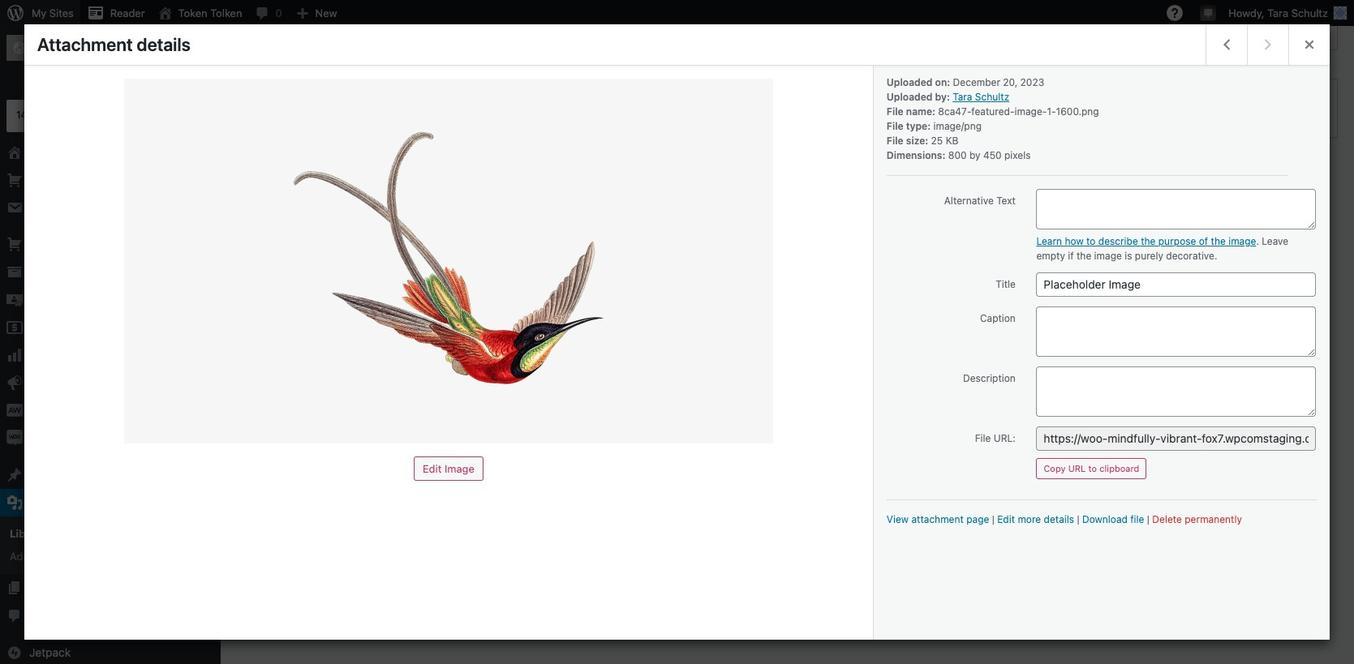 Task type: vqa. For each thing, say whether or not it's contained in the screenshot.
url
yes



Task type: locate. For each thing, give the bounding box(es) containing it.
pixels
[[1004, 149, 1031, 161]]

the right the if
[[1077, 250, 1091, 262]]

0 horizontal spatial schultz
[[975, 91, 1009, 103]]

edit left more
[[997, 514, 1015, 526]]

schultz inside the toolbar navigation
[[1291, 6, 1328, 19]]

1 horizontal spatial the
[[1141, 235, 1156, 247]]

more
[[1018, 514, 1041, 526]]

0 vertical spatial tolken
[[210, 6, 242, 19]]

schultz
[[1291, 6, 1328, 19], [975, 91, 1009, 103]]

0 horizontal spatial |
[[992, 514, 994, 526]]

0 vertical spatial tara
[[1267, 6, 1288, 19]]

file left type:
[[887, 120, 903, 132]]

edit inside edit image button
[[423, 462, 442, 475]]

0 vertical spatial image
[[1228, 235, 1256, 247]]

file
[[1130, 514, 1144, 526]]

attachment
[[911, 514, 964, 526]]

1 horizontal spatial tolken
[[210, 6, 242, 19]]

1 vertical spatial uploaded
[[887, 91, 932, 103]]

1 vertical spatial to
[[1088, 463, 1097, 474]]

0 horizontal spatial details
[[137, 34, 191, 55]]

Placeholder Image checkbox
[[362, 156, 484, 278], [484, 156, 605, 278], [727, 156, 849, 278], [240, 278, 362, 399], [484, 278, 605, 399], [727, 278, 849, 399], [849, 278, 971, 399], [240, 399, 362, 521], [362, 399, 484, 521]]

2 horizontal spatial |
[[1147, 514, 1150, 526]]

0 vertical spatial new
[[315, 6, 337, 19]]

1 horizontal spatial image
[[1228, 235, 1256, 247]]

tolken up "fox7.wpcomstaging.com"
[[210, 6, 242, 19]]

|
[[992, 514, 994, 526], [1077, 514, 1079, 526], [1147, 514, 1150, 526]]

1 horizontal spatial details
[[1044, 514, 1074, 526]]

by:
[[935, 91, 950, 103]]

fox7.wpcomstaging.com
[[145, 51, 255, 63]]

1 vertical spatial image
[[1094, 250, 1122, 262]]

0 horizontal spatial new
[[32, 550, 54, 563]]

Title text field
[[1036, 273, 1316, 297]]

permanently
[[1185, 514, 1242, 526]]

delete
[[1152, 514, 1182, 526]]

1 uploaded from the top
[[887, 76, 932, 88]]

new inside the toolbar navigation
[[315, 6, 337, 19]]

to
[[1086, 235, 1096, 247], [1088, 463, 1097, 474]]

toolbar navigation
[[0, 0, 1354, 29]]

token inside the toolbar navigation
[[178, 6, 207, 19]]

1 vertical spatial edit
[[997, 514, 1015, 526]]

view attachment page | edit more details | download file | delete permanently
[[887, 514, 1242, 526]]

token
[[178, 6, 207, 19], [39, 35, 70, 49]]

0 horizontal spatial the
[[1077, 250, 1091, 262]]

1 vertical spatial new
[[32, 550, 54, 563]]

450
[[983, 149, 1002, 161]]

token up woo-
[[39, 35, 70, 49]]

clipboard
[[1099, 463, 1139, 474]]

type:
[[906, 120, 931, 132]]

add new media file
[[10, 550, 107, 563]]

1 horizontal spatial new
[[315, 6, 337, 19]]

1 horizontal spatial edit
[[997, 514, 1015, 526]]

file
[[887, 105, 903, 118], [887, 120, 903, 132], [887, 135, 903, 147], [975, 432, 991, 445], [90, 550, 107, 563]]

0 horizontal spatial tara
[[953, 91, 972, 103]]

3 | from the left
[[1147, 514, 1150, 526]]

search
[[1056, 102, 1090, 115]]

token inside the token tolken woo-mindfully-vibrant-fox7.wpcomstaging.com
[[39, 35, 70, 49]]

schultz up featured-
[[975, 91, 1009, 103]]

tolken for token tolken
[[210, 6, 242, 19]]

jetpack link
[[0, 639, 221, 664]]

image down describe
[[1094, 250, 1122, 262]]

Placeholder Image checkbox
[[849, 156, 971, 278], [971, 156, 1093, 278], [1093, 156, 1214, 278], [1214, 156, 1336, 278], [362, 278, 484, 399], [971, 278, 1093, 399], [1093, 278, 1214, 399], [1214, 278, 1336, 399]]

1 vertical spatial token
[[39, 35, 70, 49]]

learn how to describe the purpose of the image link
[[1036, 235, 1256, 247]]

details down reader
[[137, 34, 191, 55]]

page
[[966, 514, 989, 526]]

details
[[137, 34, 191, 55], [1044, 514, 1074, 526]]

placeholder image image
[[368, 162, 477, 271], [490, 162, 599, 271], [734, 162, 842, 271], [855, 162, 964, 271], [977, 162, 1086, 271], [1099, 162, 1208, 271], [1221, 162, 1330, 271], [247, 284, 355, 393], [368, 284, 477, 393], [490, 284, 599, 393], [734, 284, 842, 393], [855, 284, 964, 393], [977, 284, 1086, 393], [1099, 284, 1208, 393], [1221, 284, 1330, 393], [247, 406, 355, 515], [368, 406, 477, 515]]

token for token tolken
[[178, 6, 207, 19]]

the up purely
[[1141, 235, 1156, 247]]

to for describe
[[1086, 235, 1096, 247]]

1 horizontal spatial token
[[178, 6, 207, 19]]

to right how
[[1086, 235, 1096, 247]]

attachment details dialog
[[24, 24, 1330, 640]]

25
[[931, 135, 943, 147]]

0 vertical spatial uploaded
[[887, 76, 932, 88]]

to right url
[[1088, 463, 1097, 474]]

image left leave
[[1228, 235, 1256, 247]]

for
[[169, 109, 182, 121]]

0 vertical spatial edit
[[423, 462, 442, 475]]

1 vertical spatial tolken
[[73, 35, 107, 49]]

the
[[1141, 235, 1156, 247], [1211, 235, 1226, 247], [1077, 250, 1091, 262]]

token up "fox7.wpcomstaging.com"
[[178, 6, 207, 19]]

Description text field
[[1036, 367, 1316, 417]]

0 horizontal spatial token
[[39, 35, 70, 49]]

add
[[10, 550, 29, 563]]

tara right howdy,
[[1267, 6, 1288, 19]]

the right of on the top
[[1211, 235, 1226, 247]]

| left download
[[1077, 514, 1079, 526]]

image
[[445, 462, 474, 475]]

tara
[[1267, 6, 1288, 19], [953, 91, 972, 103]]

tolken inside the token tolken woo-mindfully-vibrant-fox7.wpcomstaging.com
[[73, 35, 107, 49]]

1 vertical spatial schultz
[[975, 91, 1009, 103]]

| right "file" at right
[[1147, 514, 1150, 526]]

20,
[[1003, 76, 1018, 88]]

1 | from the left
[[992, 514, 994, 526]]

| right page
[[992, 514, 994, 526]]

1 horizontal spatial tara
[[1267, 6, 1288, 19]]

image-
[[1015, 105, 1047, 118]]

0 vertical spatial schultz
[[1291, 6, 1328, 19]]

1 vertical spatial tara
[[953, 91, 972, 103]]

tolken inside token tolken link
[[210, 6, 242, 19]]

my sites
[[32, 6, 74, 19]]

days
[[30, 109, 51, 121]]

1 horizontal spatial |
[[1077, 514, 1079, 526]]

edit more details link
[[997, 514, 1074, 526]]

1-
[[1047, 105, 1056, 118]]

image
[[1228, 235, 1256, 247], [1094, 250, 1122, 262]]

leave
[[1262, 235, 1288, 247]]

on:
[[935, 76, 950, 88]]

14 days left in trial
[[16, 109, 100, 121]]

8ca47-
[[938, 105, 971, 118]]

the inside . leave empty if the image is purely decorative.
[[1077, 250, 1091, 262]]

Alternative Text text field
[[1036, 189, 1316, 230]]

new inside 'main menu' navigation
[[32, 550, 54, 563]]

image inside . leave empty if the image is purely decorative.
[[1094, 250, 1122, 262]]

my sites link
[[0, 0, 80, 26]]

tolken up the mindfully-
[[73, 35, 107, 49]]

empty
[[1036, 250, 1065, 262]]

1 horizontal spatial schultz
[[1291, 6, 1328, 19]]

1 vertical spatial details
[[1044, 514, 1074, 526]]

0 horizontal spatial image
[[1094, 250, 1122, 262]]

0 horizontal spatial tolken
[[73, 35, 107, 49]]

tara schultz link
[[953, 91, 1009, 103]]

tara up 8ca47-
[[953, 91, 972, 103]]

0 vertical spatial to
[[1086, 235, 1096, 247]]

size:
[[906, 135, 928, 147]]

edit left image at the left bottom
[[423, 462, 442, 475]]

0 horizontal spatial edit
[[423, 462, 442, 475]]

edit
[[423, 462, 442, 475], [997, 514, 1015, 526]]

.
[[1256, 235, 1259, 247]]

uploaded
[[887, 76, 932, 88], [887, 91, 932, 103]]

file url:
[[975, 432, 1016, 445]]

Caption text field
[[1036, 307, 1316, 357]]

kb
[[946, 135, 958, 147]]

2023
[[1020, 76, 1044, 88]]

title
[[996, 278, 1016, 290]]

to inside copy url to clipboard button
[[1088, 463, 1097, 474]]

uploaded on: december 20, 2023 uploaded by: tara schultz file name: 8ca47-featured-image-1-1600.png file type: image/png file size: 25 kb dimensions: 800 by 450 pixels
[[887, 76, 1099, 161]]

details right more
[[1044, 514, 1074, 526]]

File URL: text field
[[1036, 427, 1316, 451]]

schultz right howdy,
[[1291, 6, 1328, 19]]

0 vertical spatial token
[[178, 6, 207, 19]]

reader link
[[80, 0, 151, 26]]

token tolken
[[178, 6, 242, 19]]

file down library 'link'
[[90, 550, 107, 563]]



Task type: describe. For each thing, give the bounding box(es) containing it.
jetpack
[[29, 646, 71, 659]]

vibrant-
[[109, 51, 145, 63]]

decorative.
[[1166, 250, 1217, 262]]

purpose
[[1158, 235, 1196, 247]]

add new media file link
[[0, 545, 221, 568]]

2 uploaded from the top
[[887, 91, 932, 103]]

in
[[72, 109, 80, 121]]

image/png
[[933, 120, 982, 132]]

alternative
[[944, 195, 994, 207]]

purely
[[1135, 250, 1163, 262]]

tolken for token tolken woo-mindfully-vibrant-fox7.wpcomstaging.com
[[73, 35, 107, 49]]

file inside 'main menu' navigation
[[90, 550, 107, 563]]

the for leave
[[1077, 250, 1091, 262]]

sites
[[49, 6, 74, 19]]

describe
[[1098, 235, 1138, 247]]

2 horizontal spatial the
[[1211, 235, 1226, 247]]

featured-
[[971, 105, 1015, 118]]

how
[[1065, 235, 1084, 247]]

learn
[[1036, 235, 1062, 247]]

800
[[948, 149, 967, 161]]

new link
[[288, 0, 344, 26]]

howdy, tara schultz
[[1228, 6, 1328, 19]]

file left size:
[[887, 135, 903, 147]]

main menu navigation
[[0, 26, 255, 664]]

my
[[32, 6, 46, 19]]

media
[[57, 550, 87, 563]]

upgrade
[[127, 109, 167, 121]]

1600.png
[[1056, 105, 1099, 118]]

by
[[969, 149, 980, 161]]

of
[[1199, 235, 1208, 247]]

woo-
[[39, 51, 62, 63]]

file left url:
[[975, 432, 991, 445]]

download
[[1082, 514, 1128, 526]]

schultz inside uploaded on: december 20, 2023 uploaded by: tara schultz file name: 8ca47-featured-image-1-1600.png file type: image/png file size: 25 kb dimensions: 800 by 450 pixels
[[975, 91, 1009, 103]]

caption
[[980, 312, 1016, 325]]

upgrade for $1 button
[[121, 105, 201, 126]]

dimensions:
[[887, 149, 945, 161]]

attachment details
[[37, 34, 191, 55]]

delete permanently button
[[1152, 514, 1242, 526]]

token tolken link
[[151, 0, 249, 26]]

url
[[1068, 463, 1086, 474]]

description
[[963, 372, 1016, 385]]

view attachment page link
[[887, 514, 989, 526]]

if
[[1068, 250, 1074, 262]]

file left name:
[[887, 105, 903, 118]]

to for clipboard
[[1088, 463, 1097, 474]]

left
[[54, 109, 69, 121]]

text
[[996, 195, 1016, 207]]

trial
[[83, 109, 100, 121]]

howdy,
[[1228, 6, 1264, 19]]

name:
[[906, 105, 935, 118]]

copy url to clipboard button
[[1036, 458, 1147, 479]]

woocommerce-placeholder checkbox
[[240, 156, 362, 278]]

december
[[953, 76, 1000, 88]]

$1
[[185, 109, 196, 121]]

token for token tolken woo-mindfully-vibrant-fox7.wpcomstaging.com
[[39, 35, 70, 49]]

mindfully-
[[62, 51, 109, 63]]

the for how
[[1141, 235, 1156, 247]]

copy url to clipboard
[[1044, 463, 1139, 474]]

copy
[[1044, 463, 1066, 474]]

library link
[[0, 522, 221, 545]]

is
[[1125, 250, 1132, 262]]

library
[[10, 527, 46, 540]]

token tolken woo-mindfully-vibrant-fox7.wpcomstaging.com
[[39, 35, 255, 63]]

0 vertical spatial details
[[137, 34, 191, 55]]

tara inside the toolbar navigation
[[1267, 6, 1288, 19]]

. leave empty if the image is purely decorative.
[[1036, 235, 1288, 262]]

2 | from the left
[[1077, 514, 1079, 526]]

edit image
[[423, 462, 474, 475]]

tara inside uploaded on: december 20, 2023 uploaded by: tara schultz file name: 8ca47-featured-image-1-1600.png file type: image/png file size: 25 kb dimensions: 800 by 450 pixels
[[953, 91, 972, 103]]

view
[[887, 514, 909, 526]]

learn how to describe the purpose of the image
[[1036, 235, 1256, 247]]

edit image button
[[414, 457, 483, 481]]

attachment
[[37, 34, 133, 55]]

Search search field
[[1102, 88, 1329, 129]]

woocommerce placeholder image
[[247, 162, 355, 271]]

reader
[[110, 6, 145, 19]]

alternative text
[[944, 195, 1016, 207]]

download file link
[[1082, 514, 1144, 526]]

url:
[[994, 432, 1016, 445]]

upgrade for $1
[[127, 109, 196, 121]]



